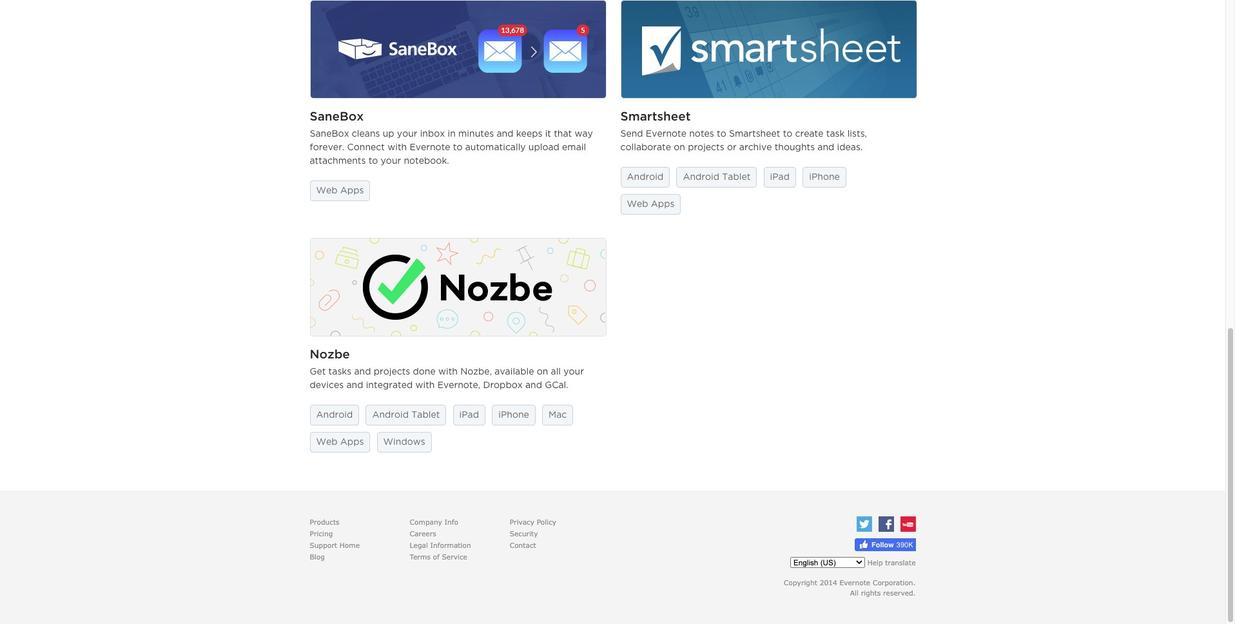 Task type: vqa. For each thing, say whether or not it's contained in the screenshot.
GCal,
no



Task type: locate. For each thing, give the bounding box(es) containing it.
0 vertical spatial android tablet link
[[677, 167, 757, 188]]

service
[[442, 553, 468, 561]]

android tablet link up windows link
[[366, 405, 447, 426]]

1 vertical spatial ipad
[[460, 411, 479, 419]]

android link
[[621, 167, 670, 188], [310, 405, 359, 426]]

blog
[[310, 553, 325, 561]]

web apps down attachments
[[316, 187, 364, 195]]

web down attachments
[[316, 187, 338, 195]]

0 vertical spatial web apps
[[316, 187, 364, 195]]

2 horizontal spatial evernote
[[840, 579, 871, 587]]

ipad link for smartsheet
[[764, 167, 797, 188]]

with down up
[[388, 144, 407, 152]]

your down up
[[381, 157, 401, 165]]

that
[[554, 130, 572, 138]]

and left gcal. in the left of the page
[[526, 382, 542, 390]]

1 vertical spatial apps
[[651, 201, 675, 208]]

way
[[575, 130, 593, 138]]

smartsheet up archive
[[729, 130, 781, 138]]

pricing link
[[310, 530, 333, 538]]

projects up integrated
[[374, 368, 410, 376]]

0 vertical spatial smartsheet
[[621, 112, 691, 123]]

2 vertical spatial web apps
[[316, 439, 364, 446]]

help translate link
[[868, 559, 916, 567]]

0 vertical spatial web
[[316, 187, 338, 195]]

2 vertical spatial with
[[416, 382, 435, 390]]

1 vertical spatial evernote
[[410, 144, 451, 152]]

evernote up all at the right of the page
[[840, 579, 871, 587]]

0 vertical spatial with
[[388, 144, 407, 152]]

get
[[310, 368, 326, 376]]

web for web apps link under devices
[[316, 439, 338, 446]]

task
[[827, 130, 845, 138]]

ipad link
[[764, 167, 797, 188], [453, 405, 486, 426]]

1 vertical spatial web apps
[[627, 201, 675, 208]]

on right collaborate
[[674, 144, 686, 152]]

keeps
[[516, 130, 543, 138]]

smartsheet
[[621, 112, 691, 123], [729, 130, 781, 138]]

ipad down thoughts
[[770, 173, 790, 181]]

apps for web apps link below collaborate
[[651, 201, 675, 208]]

1 vertical spatial ipad link
[[453, 405, 486, 426]]

ipad link down thoughts
[[764, 167, 797, 188]]

with down done
[[416, 382, 435, 390]]

tablet up windows link
[[412, 411, 440, 419]]

evernote down "inbox"
[[410, 144, 451, 152]]

company
[[410, 518, 442, 526]]

2 vertical spatial evernote
[[840, 579, 871, 587]]

android tablet down or
[[683, 173, 751, 181]]

ipad link down evernote,
[[453, 405, 486, 426]]

cleans
[[352, 130, 380, 138]]

0 vertical spatial iphone
[[810, 173, 840, 181]]

your right all at the left bottom
[[564, 368, 584, 376]]

careers link
[[410, 530, 437, 538]]

0 horizontal spatial android tablet link
[[366, 405, 447, 426]]

devices
[[310, 382, 344, 390]]

nozbe
[[310, 350, 350, 361]]

projects
[[688, 144, 725, 152], [374, 368, 410, 376]]

1 horizontal spatial android tablet link
[[677, 167, 757, 188]]

your
[[397, 130, 418, 138], [381, 157, 401, 165], [564, 368, 584, 376]]

help translate
[[868, 559, 916, 567]]

web apps link down collaborate
[[621, 194, 681, 215]]

android tablet for nozbe
[[372, 411, 440, 419]]

web
[[316, 187, 338, 195], [627, 201, 649, 208], [316, 439, 338, 446]]

up
[[383, 130, 395, 138]]

notebook.
[[404, 157, 449, 165]]

1 vertical spatial android tablet
[[372, 411, 440, 419]]

android tablet
[[683, 173, 751, 181], [372, 411, 440, 419]]

attachments
[[310, 157, 366, 165]]

0 horizontal spatial on
[[537, 368, 548, 376]]

0 vertical spatial android tablet
[[683, 173, 751, 181]]

sanebox for sanebox
[[310, 112, 364, 123]]

1 vertical spatial web
[[627, 201, 649, 208]]

web apps link down devices
[[310, 432, 370, 453]]

1 vertical spatial tablet
[[412, 411, 440, 419]]

or
[[727, 144, 737, 152]]

integrated
[[366, 382, 413, 390]]

1 vertical spatial android tablet link
[[366, 405, 447, 426]]

web for web apps link under attachments
[[316, 187, 338, 195]]

apps left windows link
[[340, 439, 364, 446]]

0 vertical spatial evernote
[[646, 130, 687, 138]]

smartsheet up send
[[621, 112, 691, 123]]

iphone
[[810, 173, 840, 181], [499, 411, 529, 419]]

apps down attachments
[[340, 187, 364, 195]]

1 horizontal spatial on
[[674, 144, 686, 152]]

mac
[[549, 411, 567, 419]]

web down devices
[[316, 439, 338, 446]]

1 vertical spatial on
[[537, 368, 548, 376]]

2 vertical spatial your
[[564, 368, 584, 376]]

and up automatically
[[497, 130, 514, 138]]

0 horizontal spatial projects
[[374, 368, 410, 376]]

1 horizontal spatial iphone link
[[803, 167, 847, 188]]

tablet
[[723, 173, 751, 181], [412, 411, 440, 419]]

on inside the send evernote notes to smartsheet to create task lists, collaborate on projects or archive thoughts and ideas.
[[674, 144, 686, 152]]

0 vertical spatial sanebox
[[310, 112, 364, 123]]

0 vertical spatial tablet
[[723, 173, 751, 181]]

with inside sanebox cleans up your inbox in minutes and keeps it that way forever. connect with evernote to automatically upload email attachments to your notebook.
[[388, 144, 407, 152]]

terms of service link
[[410, 553, 468, 561]]

iphone down dropbox
[[499, 411, 529, 419]]

0 vertical spatial android link
[[621, 167, 670, 188]]

android
[[627, 173, 664, 181], [683, 173, 720, 181], [316, 411, 353, 419], [372, 411, 409, 419]]

copyright 2014 evernote corporation. all rights reserved.
[[784, 579, 916, 597]]

2 vertical spatial apps
[[340, 439, 364, 446]]

web down collaborate
[[627, 201, 649, 208]]

iphone link
[[803, 167, 847, 188], [492, 405, 536, 426]]

on left all at the left bottom
[[537, 368, 548, 376]]

0 vertical spatial apps
[[340, 187, 364, 195]]

and down task
[[818, 144, 835, 152]]

1 horizontal spatial iphone
[[810, 173, 840, 181]]

android tablet link down or
[[677, 167, 757, 188]]

android tablet link
[[677, 167, 757, 188], [366, 405, 447, 426]]

with
[[388, 144, 407, 152], [439, 368, 458, 376], [416, 382, 435, 390]]

1 vertical spatial iphone link
[[492, 405, 536, 426]]

1 vertical spatial projects
[[374, 368, 410, 376]]

1 horizontal spatial tablet
[[723, 173, 751, 181]]

1 vertical spatial smartsheet
[[729, 130, 781, 138]]

1 vertical spatial sanebox
[[310, 130, 349, 138]]

1 vertical spatial iphone
[[499, 411, 529, 419]]

2 horizontal spatial with
[[439, 368, 458, 376]]

windows link
[[377, 432, 432, 453]]

1 horizontal spatial android link
[[621, 167, 670, 188]]

information
[[431, 541, 471, 550]]

1 horizontal spatial ipad link
[[764, 167, 797, 188]]

web apps down devices
[[316, 439, 364, 446]]

thoughts
[[775, 144, 815, 152]]

1 horizontal spatial android tablet
[[683, 173, 751, 181]]

and
[[497, 130, 514, 138], [818, 144, 835, 152], [354, 368, 371, 376], [347, 382, 363, 390], [526, 382, 542, 390]]

android link down collaborate
[[621, 167, 670, 188]]

tablet down or
[[723, 173, 751, 181]]

2 vertical spatial web
[[316, 439, 338, 446]]

ipad down evernote,
[[460, 411, 479, 419]]

and down tasks
[[347, 382, 363, 390]]

with up evernote,
[[439, 368, 458, 376]]

android tablet link for smartsheet
[[677, 167, 757, 188]]

1 horizontal spatial projects
[[688, 144, 725, 152]]

1 horizontal spatial smartsheet
[[729, 130, 781, 138]]

1 sanebox from the top
[[310, 112, 364, 123]]

1 vertical spatial android link
[[310, 405, 359, 426]]

projects inside the send evernote notes to smartsheet to create task lists, collaborate on projects or archive thoughts and ideas.
[[688, 144, 725, 152]]

0 vertical spatial ipad
[[770, 173, 790, 181]]

evernote
[[646, 130, 687, 138], [410, 144, 451, 152], [840, 579, 871, 587]]

0 horizontal spatial android tablet
[[372, 411, 440, 419]]

minutes
[[459, 130, 494, 138]]

with for sanebox
[[388, 144, 407, 152]]

company info link
[[410, 518, 459, 526]]

privacy
[[510, 518, 535, 526]]

android tablet link for nozbe
[[366, 405, 447, 426]]

0 horizontal spatial tablet
[[412, 411, 440, 419]]

translate
[[886, 559, 916, 567]]

0 horizontal spatial android link
[[310, 405, 359, 426]]

evernote up collaborate
[[646, 130, 687, 138]]

2 sanebox from the top
[[310, 130, 349, 138]]

pricing
[[310, 530, 333, 538]]

0 vertical spatial ipad link
[[764, 167, 797, 188]]

android link down devices
[[310, 405, 359, 426]]

0 vertical spatial on
[[674, 144, 686, 152]]

and inside sanebox cleans up your inbox in minutes and keeps it that way forever. connect with evernote to automatically upload email attachments to your notebook.
[[497, 130, 514, 138]]

with for nozbe
[[416, 382, 435, 390]]

0 horizontal spatial evernote
[[410, 144, 451, 152]]

web for web apps link below collaborate
[[627, 201, 649, 208]]

web apps down collaborate
[[627, 201, 675, 208]]

your right up
[[397, 130, 418, 138]]

apps down collaborate
[[651, 201, 675, 208]]

iphone link down dropbox
[[492, 405, 536, 426]]

iphone link down ideas.
[[803, 167, 847, 188]]

1 horizontal spatial ipad
[[770, 173, 790, 181]]

0 vertical spatial projects
[[688, 144, 725, 152]]

sanebox
[[310, 112, 364, 123], [310, 130, 349, 138]]

0 horizontal spatial iphone
[[499, 411, 529, 419]]

android tablet up windows link
[[372, 411, 440, 419]]

collection 1 image
[[310, 0, 607, 99], [621, 0, 917, 99], [310, 238, 607, 337]]

iphone down ideas.
[[810, 173, 840, 181]]

android down notes
[[683, 173, 720, 181]]

0 horizontal spatial ipad
[[460, 411, 479, 419]]

collection 1 image for smartsheet
[[621, 0, 917, 99]]

apps
[[340, 187, 364, 195], [651, 201, 675, 208], [340, 439, 364, 446]]

copyright
[[784, 579, 818, 587]]

iphone link for smartsheet
[[803, 167, 847, 188]]

projects inside get tasks and projects done with nozbe, available on all your devices and integrated with evernote, dropbox and gcal.
[[374, 368, 410, 376]]

email
[[562, 144, 586, 152]]

sanebox inside sanebox cleans up your inbox in minutes and keeps it that way forever. connect with evernote to automatically upload email attachments to your notebook.
[[310, 130, 349, 138]]

ipad
[[770, 173, 790, 181], [460, 411, 479, 419]]

web apps
[[316, 187, 364, 195], [627, 201, 675, 208], [316, 439, 364, 446]]

legal
[[410, 541, 428, 550]]

done
[[413, 368, 436, 376]]

projects down notes
[[688, 144, 725, 152]]

0 horizontal spatial with
[[388, 144, 407, 152]]

all
[[851, 589, 859, 597]]

evernote inside the send evernote notes to smartsheet to create task lists, collaborate on projects or archive thoughts and ideas.
[[646, 130, 687, 138]]

ipad for smartsheet
[[770, 173, 790, 181]]

0 horizontal spatial ipad link
[[453, 405, 486, 426]]

0 vertical spatial your
[[397, 130, 418, 138]]

1 horizontal spatial with
[[416, 382, 435, 390]]

1 horizontal spatial evernote
[[646, 130, 687, 138]]

0 horizontal spatial iphone link
[[492, 405, 536, 426]]

to up thoughts
[[783, 130, 793, 138]]

windows
[[384, 439, 426, 446]]

on
[[674, 144, 686, 152], [537, 368, 548, 376]]

reserved.
[[884, 589, 916, 597]]

0 vertical spatial iphone link
[[803, 167, 847, 188]]

careers
[[410, 530, 437, 538]]

web apps link down attachments
[[310, 181, 370, 201]]

ipad for nozbe
[[460, 411, 479, 419]]



Task type: describe. For each thing, give the bounding box(es) containing it.
contact
[[510, 541, 536, 550]]

support home link
[[310, 541, 360, 550]]

to down in
[[453, 144, 463, 152]]

collection 1 image for nozbe
[[310, 238, 607, 337]]

evernote inside sanebox cleans up your inbox in minutes and keeps it that way forever. connect with evernote to automatically upload email attachments to your notebook.
[[410, 144, 451, 152]]

products
[[310, 518, 340, 526]]

available
[[495, 368, 534, 376]]

forever.
[[310, 144, 345, 152]]

smartsheet inside the send evernote notes to smartsheet to create task lists, collaborate on projects or archive thoughts and ideas.
[[729, 130, 781, 138]]

company info careers legal information terms of service
[[410, 518, 471, 561]]

nozbe,
[[461, 368, 492, 376]]

policy
[[537, 518, 557, 526]]

help
[[868, 559, 883, 567]]

security
[[510, 530, 538, 538]]

products pricing support home blog
[[310, 518, 360, 561]]

lists,
[[848, 130, 868, 138]]

mac link
[[542, 405, 574, 426]]

tasks
[[329, 368, 352, 376]]

iphone link for nozbe
[[492, 405, 536, 426]]

rights
[[861, 589, 881, 597]]

1 vertical spatial your
[[381, 157, 401, 165]]

tablet for smartsheet
[[723, 173, 751, 181]]

apps for web apps link under attachments
[[340, 187, 364, 195]]

apps for web apps link under devices
[[340, 439, 364, 446]]

privacy policy link
[[510, 518, 557, 526]]

privacy policy security contact
[[510, 518, 557, 550]]

info
[[445, 518, 459, 526]]

your inside get tasks and projects done with nozbe, available on all your devices and integrated with evernote, dropbox and gcal.
[[564, 368, 584, 376]]

all
[[551, 368, 561, 376]]

blog link
[[310, 553, 325, 561]]

1 vertical spatial with
[[439, 368, 458, 376]]

and inside the send evernote notes to smartsheet to create task lists, collaborate on projects or archive thoughts and ideas.
[[818, 144, 835, 152]]

corporation.
[[873, 579, 916, 587]]

collection 1 image for sanebox
[[310, 0, 607, 99]]

web apps for web apps link under devices
[[316, 439, 364, 446]]

web apps for web apps link under attachments
[[316, 187, 364, 195]]

legal information link
[[410, 541, 471, 550]]

it
[[545, 130, 551, 138]]

collaborate
[[621, 144, 671, 152]]

connect
[[347, 144, 385, 152]]

security link
[[510, 530, 538, 538]]

to right notes
[[717, 130, 727, 138]]

2014
[[820, 579, 838, 587]]

iphone for nozbe
[[499, 411, 529, 419]]

contact link
[[510, 541, 536, 550]]

sanebox cleans up your inbox in minutes and keeps it that way forever. connect with evernote to automatically upload email attachments to your notebook.
[[310, 130, 593, 165]]

android down integrated
[[372, 411, 409, 419]]

upload
[[529, 144, 560, 152]]

android down collaborate
[[627, 173, 664, 181]]

0 horizontal spatial smartsheet
[[621, 112, 691, 123]]

terms
[[410, 553, 431, 561]]

archive
[[740, 144, 772, 152]]

web apps for web apps link below collaborate
[[627, 201, 675, 208]]

automatically
[[465, 144, 526, 152]]

inbox
[[420, 130, 445, 138]]

evernote,
[[438, 382, 481, 390]]

and right tasks
[[354, 368, 371, 376]]

ipad link for nozbe
[[453, 405, 486, 426]]

iphone for smartsheet
[[810, 173, 840, 181]]

get tasks and projects done with nozbe, available on all your devices and integrated with evernote, dropbox and gcal.
[[310, 368, 584, 390]]

android tablet for smartsheet
[[683, 173, 751, 181]]

in
[[448, 130, 456, 138]]

evernote inside copyright 2014 evernote corporation. all rights reserved.
[[840, 579, 871, 587]]

android link for smartsheet
[[621, 167, 670, 188]]

ideas.
[[838, 144, 863, 152]]

home
[[340, 541, 360, 550]]

android link for nozbe
[[310, 405, 359, 426]]

to down connect
[[369, 157, 378, 165]]

products link
[[310, 518, 340, 526]]

dropbox
[[483, 382, 523, 390]]

send
[[621, 130, 643, 138]]

of
[[433, 553, 440, 561]]

send evernote notes to smartsheet to create task lists, collaborate on projects or archive thoughts and ideas.
[[621, 130, 868, 152]]

on inside get tasks and projects done with nozbe, available on all your devices and integrated with evernote, dropbox and gcal.
[[537, 368, 548, 376]]

support
[[310, 541, 337, 550]]

gcal.
[[545, 382, 569, 390]]

create
[[796, 130, 824, 138]]

tablet for nozbe
[[412, 411, 440, 419]]

sanebox for sanebox cleans up your inbox in minutes and keeps it that way forever. connect with evernote to automatically upload email attachments to your notebook.
[[310, 130, 349, 138]]

notes
[[690, 130, 715, 138]]

android down devices
[[316, 411, 353, 419]]



